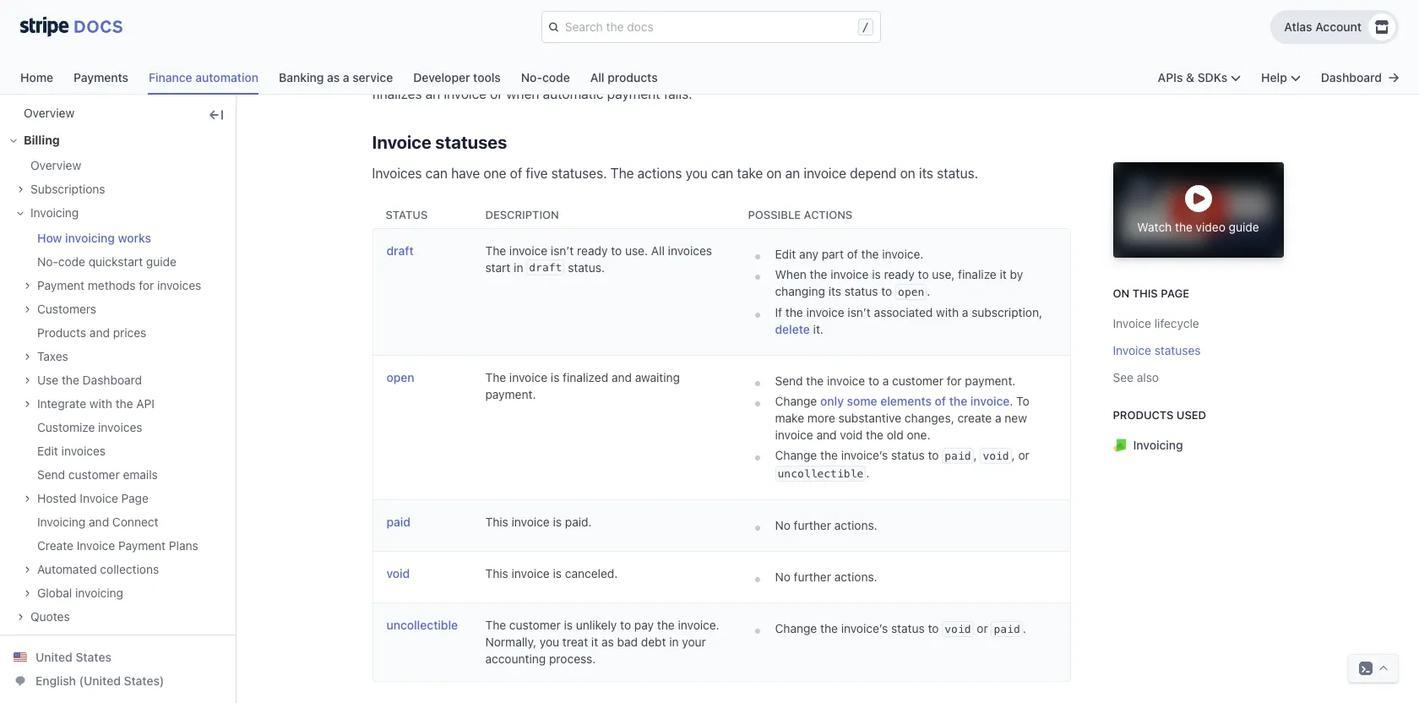 Task type: describe. For each thing, give the bounding box(es) containing it.
1 vertical spatial for
[[947, 374, 962, 388]]

normally,
[[486, 635, 537, 649]]

debt
[[641, 635, 666, 649]]

is inside when the invoice is ready to use, finalize it by changing its status to
[[872, 267, 881, 281]]

actions. for canceled.
[[835, 570, 878, 584]]

when
[[775, 267, 807, 281]]

have
[[451, 166, 480, 181]]

ready inside when the invoice is ready to use, finalize it by changing its status to
[[884, 267, 915, 281]]

if
[[775, 305, 783, 319]]

english (united states) button
[[14, 673, 164, 690]]

guide for no-code quickstart guide
[[146, 254, 177, 269]]

all inside "all products" link
[[590, 70, 605, 85]]

the inside when the invoice is ready to use, finalize it by changing its status to
[[810, 267, 828, 281]]

finalizes
[[372, 86, 422, 101]]

how invoicing works link
[[24, 230, 151, 247]]

is for the invoice is finalized and awaiting payment.
[[551, 370, 560, 385]]

invoicing for how
[[65, 231, 115, 245]]

accounting
[[486, 652, 546, 666]]

0 horizontal spatial dashboard
[[83, 373, 142, 387]]

1 on from the left
[[767, 166, 782, 181]]

dropdown closed image for subscriptions
[[17, 186, 24, 193]]

a inside 'link'
[[343, 70, 350, 85]]

open link
[[387, 370, 415, 385]]

dropdown open image for billing
[[10, 137, 17, 144]]

status
[[386, 208, 428, 221]]

take
[[737, 166, 763, 181]]

invoice inside the invoice isn't ready to use. all invoices start in
[[510, 243, 548, 258]]

integrate with the api link
[[24, 396, 155, 412]]

subscriptions
[[30, 182, 105, 196]]

invoice left paid. at the bottom left
[[512, 515, 550, 529]]

as inside at different stages of the invoice lifecycle, such as when it finalizes an invoice or when automatic payment fails.
[[977, 64, 991, 79]]

apis & sdks button
[[1158, 69, 1242, 86]]

prices
[[113, 325, 146, 340]]

void link
[[387, 566, 410, 581]]

send the invoice to a customer for payment.
[[775, 374, 1016, 388]]

awaiting
[[635, 370, 680, 385]]

the inside . to make more substantive changes, create a new invoice and void the old one.
[[866, 428, 884, 442]]

0 horizontal spatial status.
[[568, 260, 605, 275]]

all inside the invoice isn't ready to use. all invoices start in
[[651, 243, 665, 258]]

integrate
[[37, 396, 86, 411]]

send customer emails link
[[24, 466, 158, 483]]

dropdown closed image for global
[[24, 590, 30, 597]]

some
[[847, 394, 878, 408]]

invoice lifecycle
[[1113, 316, 1200, 330]]

change for change the invoice's status to paid , void , or uncollectible .
[[775, 448, 817, 462]]

invoicing and connect link
[[24, 514, 159, 531]]

invoicing for global
[[75, 586, 123, 600]]

finance automation
[[149, 70, 259, 85]]

2 horizontal spatial can
[[712, 166, 734, 181]]

collection methods
[[30, 633, 136, 647]]

hosted invoice page
[[37, 491, 149, 505]]

invoice up invoices
[[372, 132, 432, 152]]

the inside at different stages of the invoice lifecycle, such as when it finalizes an invoice or when automatic payment fails.
[[817, 64, 837, 79]]

/
[[862, 20, 870, 34]]

the invoice isn't ready to use. all invoices start in
[[486, 243, 712, 275]]

0 vertical spatial its
[[919, 166, 934, 181]]

dropdown closed image for automated
[[24, 566, 30, 573]]

the inside button
[[1176, 219, 1193, 234]]

atlas account
[[1285, 19, 1362, 34]]

. to make more substantive changes, create a new invoice and void the old one.
[[775, 394, 1030, 442]]

api
[[136, 396, 155, 411]]

the inside the customer is unlikely to pay the invoice. normally, you treat it as bad debt in your accounting process.
[[657, 618, 675, 632]]

is for this invoice is paid.
[[553, 515, 562, 529]]

more
[[808, 411, 836, 425]]

edit for edit invoices
[[37, 444, 58, 458]]

0 vertical spatial for
[[139, 278, 154, 292]]

hosted invoice page link
[[24, 490, 149, 507]]

invoice down invoicing and connect link
[[77, 538, 115, 553]]

to
[[1017, 394, 1030, 408]]

dropdown closed image for customers
[[24, 306, 30, 313]]

possible actions
[[748, 208, 853, 221]]

it.
[[814, 322, 824, 336]]

0 vertical spatial invoice.
[[882, 247, 924, 261]]

connect
[[112, 515, 159, 529]]

stages
[[757, 64, 798, 79]]

2 , from the left
[[1012, 448, 1016, 462]]

send for send the invoice to a customer for payment.
[[775, 374, 803, 388]]

an image of the stripe logo image
[[20, 16, 123, 37]]

0 vertical spatial customer
[[892, 374, 944, 388]]

or inside at different stages of the invoice lifecycle, such as when it finalizes an invoice or when automatic payment fails.
[[490, 86, 503, 101]]

home
[[20, 70, 53, 85]]

on
[[1113, 286, 1130, 300]]

invoice up "create"
[[971, 394, 1010, 408]]

0 horizontal spatial when
[[507, 86, 540, 101]]

1 vertical spatial payment
[[118, 538, 166, 553]]

1 vertical spatial invoice statuses
[[1113, 343, 1201, 357]]

treat
[[563, 635, 588, 649]]

finance automation link
[[149, 66, 279, 95]]

0 horizontal spatial with
[[89, 396, 112, 411]]

actions
[[638, 166, 682, 181]]

see also
[[1113, 370, 1159, 385]]

and down hosted invoice page
[[89, 515, 109, 529]]

invoice down the on
[[1113, 316, 1152, 330]]

collections
[[100, 562, 159, 576]]

dropdown closed image for payment methods for invoices
[[24, 282, 30, 289]]

can for invoices
[[426, 166, 448, 181]]

void inside . to make more substantive changes, create a new invoice and void the old one.
[[840, 428, 863, 442]]

english (united states)
[[35, 674, 164, 688]]

one.
[[907, 428, 931, 442]]

methods for payment
[[88, 278, 136, 292]]

page
[[1161, 286, 1190, 300]]

only
[[821, 394, 844, 408]]

of up changes,
[[935, 394, 947, 408]]

integrate with the api
[[37, 396, 155, 411]]

methods for collection
[[88, 633, 136, 647]]

1 vertical spatial statuses
[[1155, 343, 1201, 357]]

works
[[118, 231, 151, 245]]

invoice lifecycle link
[[1113, 316, 1200, 330]]

description
[[486, 208, 559, 221]]

the for the invoice isn't ready to use. all invoices start in
[[486, 243, 506, 258]]

invoices inside the invoice isn't ready to use. all invoices start in
[[668, 243, 712, 258]]

atlas account button
[[1271, 10, 1399, 44]]

finalize
[[958, 267, 997, 281]]

0 vertical spatial invoicing link
[[17, 205, 201, 221]]

uncollectible link
[[387, 618, 458, 632]]

its inside when the invoice is ready to use, finalize it by changing its status to
[[829, 284, 842, 298]]

1 horizontal spatial dashboard
[[1322, 70, 1383, 85]]

products and prices link
[[24, 325, 146, 341]]

ready inside the invoice isn't ready to use. all invoices start in
[[577, 243, 608, 258]]

Search the docs text field
[[562, 14, 855, 41]]

delete link
[[775, 322, 810, 336]]

to inside the invoice isn't ready to use. all invoices start in
[[611, 243, 622, 258]]

customers
[[37, 302, 96, 316]]

us image
[[14, 651, 27, 664]]

with inside 'if the invoice isn't associated with a subscription, delete it.'
[[936, 305, 959, 319]]

subscription,
[[972, 305, 1043, 319]]

the inside 'if the invoice isn't associated with a subscription, delete it.'
[[786, 305, 803, 319]]

can for you
[[399, 64, 421, 79]]

invoice. inside the customer is unlikely to pay the invoice. normally, you treat it as bad debt in your accounting process.
[[678, 618, 720, 632]]

further for canceled.
[[794, 570, 832, 584]]

. inside the change the invoice's status to paid , void , or uncollectible .
[[866, 466, 870, 480]]

finance
[[149, 70, 192, 85]]

english
[[35, 674, 76, 688]]

a inside 'if the invoice isn't associated with a subscription, delete it.'
[[962, 305, 969, 319]]

2 vertical spatial invoicing
[[37, 515, 86, 529]]

void inside change the invoice's status to void or paid .
[[945, 623, 972, 636]]

banking as a service
[[279, 70, 393, 85]]

paid.
[[565, 515, 592, 529]]

code for no-code
[[543, 70, 570, 85]]

automatic
[[543, 86, 604, 101]]

no-code quickstart guide link
[[24, 254, 177, 270]]

0 vertical spatial payment
[[37, 278, 85, 292]]

isn't inside 'if the invoice isn't associated with a subscription, delete it.'
[[848, 305, 871, 319]]

no further actions. for this invoice is paid.
[[775, 518, 878, 532]]

different
[[701, 64, 753, 79]]

0 vertical spatial overview link
[[10, 105, 75, 122]]

send for send customer emails
[[37, 467, 65, 482]]

invoice down /
[[840, 64, 883, 79]]

united states button
[[14, 649, 111, 666]]

dropdown closed image for hosted invoice page
[[24, 495, 30, 502]]

is for this invoice is canceled.
[[553, 566, 562, 581]]

1 vertical spatial invoicing
[[1134, 438, 1184, 452]]

and inside . to make more substantive changes, create a new invoice and void the old one.
[[817, 428, 837, 442]]

paid inside the change the invoice's status to paid , void , or uncollectible .
[[945, 450, 972, 462]]

no- for no-code quickstart guide
[[37, 254, 58, 269]]

products
[[608, 70, 658, 85]]

united
[[35, 650, 73, 664]]

this for this invoice is paid.
[[486, 515, 509, 529]]

automated collections
[[37, 562, 159, 576]]

taxes link
[[24, 348, 68, 365]]

invoice inside the invoice is finalized and awaiting payment.
[[510, 370, 548, 385]]

states)
[[124, 674, 164, 688]]

you can
[[372, 64, 424, 79]]

draft for draft status.
[[529, 261, 562, 274]]

no for canceled.
[[775, 570, 791, 584]]

dropdown closed image inside quotes link
[[17, 614, 24, 620]]

1 , from the left
[[974, 448, 977, 462]]

create invoice payment plans
[[37, 538, 198, 553]]

change the invoice's status to paid , void , or uncollectible .
[[775, 448, 1030, 480]]

use.
[[625, 243, 648, 258]]

no further actions. for this invoice is canceled.
[[775, 570, 878, 584]]

create invoice payment plans link
[[24, 537, 198, 554]]

old
[[887, 428, 904, 442]]

the for the invoice is finalized and awaiting payment.
[[486, 370, 506, 385]]

paid inside change the invoice's status to void or paid .
[[994, 623, 1021, 636]]

developer tools link
[[413, 66, 521, 95]]

possible
[[748, 208, 801, 221]]

1 vertical spatial paid
[[387, 515, 411, 529]]

to inside the change the invoice's status to paid , void , or uncollectible .
[[928, 448, 939, 462]]

. inside . to make more substantive changes, create a new invoice and void the old one.
[[1010, 394, 1014, 408]]

invoice inside . to make more substantive changes, create a new invoice and void the old one.
[[775, 428, 814, 442]]

hosted
[[37, 491, 77, 505]]



Task type: vqa. For each thing, say whether or not it's contained in the screenshot.
in-
no



Task type: locate. For each thing, give the bounding box(es) containing it.
click to collapse the sidebar and hide the navigation image
[[210, 108, 223, 122]]

status for ,
[[892, 448, 925, 462]]

open
[[898, 286, 925, 298], [387, 370, 415, 385]]

is left paid. at the bottom left
[[553, 515, 562, 529]]

1 vertical spatial products
[[1113, 408, 1174, 422]]

2 horizontal spatial as
[[977, 64, 991, 79]]

1 horizontal spatial invoice.
[[882, 247, 924, 261]]

and left awaiting
[[612, 370, 632, 385]]

no- right the tools
[[521, 70, 543, 85]]

code
[[543, 70, 570, 85], [58, 254, 85, 269]]

statuses down lifecycle
[[1155, 343, 1201, 357]]

1 invoice's from the top
[[841, 448, 888, 462]]

bad
[[617, 635, 638, 649]]

void
[[840, 428, 863, 442], [983, 450, 1010, 462], [387, 566, 410, 581], [945, 623, 972, 636]]

guide right video
[[1229, 219, 1260, 234]]

in inside the invoice isn't ready to use. all invoices start in
[[514, 260, 524, 275]]

in inside the customer is unlikely to pay the invoice. normally, you treat it as bad debt in your accounting process.
[[670, 635, 679, 649]]

1 horizontal spatial on
[[901, 166, 916, 181]]

delete
[[775, 322, 810, 336]]

2 horizontal spatial customer
[[892, 374, 944, 388]]

all right use. on the left top of page
[[651, 243, 665, 258]]

of inside at different stages of the invoice lifecycle, such as when it finalizes an invoice or when automatic payment fails.
[[801, 64, 813, 79]]

you inside the customer is unlikely to pay the invoice. normally, you treat it as bad debt in your accounting process.
[[540, 635, 560, 649]]

1 vertical spatial methods
[[88, 633, 136, 647]]

such
[[944, 64, 973, 79]]

video
[[1196, 219, 1226, 234]]

, down "create"
[[974, 448, 977, 462]]

this up the this invoice is canceled. at the bottom of page
[[486, 515, 509, 529]]

isn't up draft status. in the top left of the page
[[551, 243, 574, 258]]

0 vertical spatial no-
[[521, 70, 543, 85]]

as inside the customer is unlikely to pay the invoice. normally, you treat it as bad debt in your accounting process.
[[602, 635, 614, 649]]

a left new
[[996, 411, 1002, 425]]

0 horizontal spatial its
[[829, 284, 842, 298]]

the inside the change the invoice's status to paid , void , or uncollectible .
[[821, 448, 838, 462]]

1 vertical spatial code
[[58, 254, 85, 269]]

0 horizontal spatial in
[[514, 260, 524, 275]]

invoicing and connect
[[37, 515, 159, 529]]

it inside at different stages of the invoice lifecycle, such as when it finalizes an invoice or when automatic payment fails.
[[1031, 64, 1039, 79]]

as right banking
[[327, 70, 340, 85]]

products down also
[[1113, 408, 1174, 422]]

invoice up it.
[[807, 305, 845, 319]]

invoice down developer tools on the left top of the page
[[444, 86, 487, 101]]

send customer emails
[[37, 467, 158, 482]]

no- down how
[[37, 254, 58, 269]]

0 vertical spatial when
[[994, 64, 1027, 79]]

1 horizontal spatial customer
[[510, 618, 561, 632]]

invoice's for or
[[841, 621, 888, 636]]

isn't
[[551, 243, 574, 258], [848, 305, 871, 319]]

code down how invoicing works link
[[58, 254, 85, 269]]

1 vertical spatial this
[[486, 566, 509, 581]]

with up the customize invoices
[[89, 396, 112, 411]]

dropdown closed image inside global invoicing link
[[24, 590, 30, 597]]

1 vertical spatial isn't
[[848, 305, 871, 319]]

payment. inside the invoice is finalized and awaiting payment.
[[486, 387, 536, 401]]

dropdown closed image left taxes
[[24, 353, 30, 360]]

1 vertical spatial its
[[829, 284, 842, 298]]

0 vertical spatial methods
[[88, 278, 136, 292]]

1 this from the top
[[486, 515, 509, 529]]

edit for edit any part of the invoice.
[[775, 247, 796, 261]]

2 this from the top
[[486, 566, 509, 581]]

is down edit any part of the invoice.
[[872, 267, 881, 281]]

1 horizontal spatial paid
[[945, 450, 972, 462]]

1 horizontal spatial no-
[[521, 70, 543, 85]]

open inside the open .
[[898, 286, 925, 298]]

tab list
[[20, 66, 658, 95]]

invoice statuses down invoice lifecycle
[[1113, 343, 1201, 357]]

overview up billing
[[24, 106, 75, 120]]

0 vertical spatial in
[[514, 260, 524, 275]]

status for or
[[892, 621, 925, 636]]

the inside the invoice is finalized and awaiting payment.
[[486, 370, 506, 385]]

dropdown closed image left subscriptions
[[17, 186, 24, 193]]

invoice statuses link
[[1113, 343, 1201, 357]]

invoice. up your
[[678, 618, 720, 632]]

0 horizontal spatial can
[[399, 64, 421, 79]]

.
[[927, 284, 931, 298], [1010, 394, 1014, 408], [866, 466, 870, 480], [1023, 621, 1027, 636]]

plans
[[169, 538, 198, 553]]

dropdown closed image inside taxes link
[[24, 353, 30, 360]]

, down new
[[1012, 448, 1016, 462]]

invoices
[[372, 166, 422, 181]]

1 vertical spatial or
[[1019, 448, 1030, 462]]

0 vertical spatial products
[[37, 325, 86, 340]]

draft right start
[[529, 261, 562, 274]]

0 horizontal spatial all
[[590, 70, 605, 85]]

1 vertical spatial it
[[1000, 267, 1007, 281]]

dropdown closed image for use the dashboard
[[24, 377, 30, 384]]

1 horizontal spatial its
[[919, 166, 934, 181]]

1 horizontal spatial for
[[947, 374, 962, 388]]

2 invoice's from the top
[[841, 621, 888, 636]]

for up "create"
[[947, 374, 962, 388]]

dropdown closed image
[[17, 186, 24, 193], [24, 282, 30, 289], [24, 306, 30, 313], [24, 353, 30, 360], [24, 377, 30, 384], [24, 495, 30, 502]]

can up finalizes
[[399, 64, 421, 79]]

0 horizontal spatial paid
[[387, 515, 411, 529]]

its right changing
[[829, 284, 842, 298]]

is for the customer is unlikely to pay the invoice. normally, you treat it as bad debt in your accounting process.
[[564, 618, 573, 632]]

see
[[1113, 370, 1134, 385]]

fails.
[[664, 86, 693, 101]]

change for change only some elements of the invoice
[[775, 394, 817, 408]]

draft down status
[[387, 243, 414, 258]]

1 horizontal spatial ,
[[1012, 448, 1016, 462]]

if the invoice isn't associated with a subscription, delete it.
[[775, 305, 1043, 336]]

1 vertical spatial an
[[786, 166, 801, 181]]

pay
[[635, 618, 654, 632]]

code for no-code quickstart guide
[[58, 254, 85, 269]]

collection methods link
[[17, 632, 136, 649]]

1 horizontal spatial invoicing link
[[1113, 437, 1284, 454]]

dropdown closed image left customers
[[24, 306, 30, 313]]

it right such
[[1031, 64, 1039, 79]]

1 actions. from the top
[[835, 518, 878, 532]]

2 actions. from the top
[[835, 570, 878, 584]]

in
[[514, 260, 524, 275], [670, 635, 679, 649]]

an down developer
[[426, 86, 440, 101]]

overview link up billing
[[10, 105, 75, 122]]

invoicing down hosted on the left bottom
[[37, 515, 86, 529]]

0 vertical spatial ready
[[577, 243, 608, 258]]

customer inside the customer is unlikely to pay the invoice. normally, you treat it as bad debt in your accounting process.
[[510, 618, 561, 632]]

1 horizontal spatial ready
[[884, 267, 915, 281]]

0 vertical spatial no further actions.
[[775, 518, 878, 532]]

status inside the change the invoice's status to paid , void , or uncollectible .
[[892, 448, 925, 462]]

0 horizontal spatial as
[[327, 70, 340, 85]]

in left your
[[670, 635, 679, 649]]

in right start
[[514, 260, 524, 275]]

and left prices
[[89, 325, 110, 340]]

1 horizontal spatial you
[[686, 166, 708, 181]]

on this page
[[1113, 286, 1190, 300]]

0 vertical spatial invoicing
[[65, 231, 115, 245]]

0 horizontal spatial draft
[[387, 243, 414, 258]]

2 no from the top
[[775, 570, 791, 584]]

2 vertical spatial it
[[592, 635, 598, 649]]

change for change the invoice's status to void or paid .
[[775, 621, 817, 636]]

dashboard link
[[1322, 69, 1383, 86]]

invoicing link up how invoicing works
[[17, 205, 201, 221]]

is left finalized
[[551, 370, 560, 385]]

2 further from the top
[[794, 570, 832, 584]]

dropdown closed image inside hosted invoice page link
[[24, 495, 30, 502]]

open for open
[[387, 370, 415, 385]]

and
[[89, 325, 110, 340], [612, 370, 632, 385], [817, 428, 837, 442], [89, 515, 109, 529]]

page
[[121, 491, 149, 505]]

this for this invoice is canceled.
[[486, 566, 509, 581]]

1 vertical spatial uncollectible
[[387, 618, 458, 632]]

guide for watch the video guide
[[1229, 219, 1260, 234]]

the customer is unlikely to pay the invoice. normally, you treat it as bad debt in your accounting process.
[[486, 618, 720, 666]]

/ button
[[543, 12, 881, 42]]

actions. for paid.
[[835, 518, 878, 532]]

methods
[[88, 278, 136, 292], [88, 633, 136, 647]]

0 horizontal spatial invoice statuses
[[372, 132, 507, 152]]

customize invoices
[[37, 420, 142, 434]]

customize
[[37, 420, 95, 434]]

a left service at the left top of page
[[343, 70, 350, 85]]

the inside the invoice isn't ready to use. all invoices start in
[[486, 243, 506, 258]]

it left by
[[1000, 267, 1007, 281]]

draft inside draft status.
[[529, 261, 562, 274]]

payment methods for invoices link
[[24, 277, 201, 294]]

invoice inside 'if the invoice isn't associated with a subscription, delete it.'
[[807, 305, 845, 319]]

1 vertical spatial dashboard
[[83, 373, 142, 387]]

you for normally,
[[540, 635, 560, 649]]

invoice up see also link
[[1113, 343, 1152, 357]]

united states
[[35, 650, 111, 664]]

one
[[484, 166, 507, 181]]

1 horizontal spatial send
[[775, 374, 803, 388]]

dropdown closed image inside subscriptions link
[[17, 186, 24, 193]]

draft for draft
[[387, 243, 414, 258]]

2 on from the left
[[901, 166, 916, 181]]

1 horizontal spatial uncollectible
[[778, 467, 864, 480]]

invoice. up when the invoice is ready to use, finalize it by changing its status to
[[882, 247, 924, 261]]

1 vertical spatial in
[[670, 635, 679, 649]]

change inside the change the invoice's status to paid , void , or uncollectible .
[[775, 448, 817, 462]]

guide down works
[[146, 254, 177, 269]]

1 vertical spatial edit
[[37, 444, 58, 458]]

invoice up actions
[[804, 166, 847, 181]]

customer for the customer is unlikely to pay the invoice. normally, you treat it as bad debt in your accounting process.
[[510, 618, 561, 632]]

dropdown closed image left quotes
[[17, 614, 24, 620]]

home link
[[20, 66, 74, 95]]

1 vertical spatial send
[[37, 467, 65, 482]]

when down no-code
[[507, 86, 540, 101]]

0 vertical spatial invoice statuses
[[372, 132, 507, 152]]

1 horizontal spatial as
[[602, 635, 614, 649]]

dropdown open image inside invoicing link
[[17, 210, 24, 216]]

five
[[526, 166, 548, 181]]

subscriptions link
[[17, 181, 105, 198]]

dropdown closed image inside customers link
[[24, 306, 30, 313]]

(united
[[79, 674, 121, 688]]

0 horizontal spatial invoicing link
[[17, 205, 201, 221]]

0 vertical spatial or
[[490, 86, 503, 101]]

1 horizontal spatial code
[[543, 70, 570, 85]]

when the invoice is ready to use, finalize it by changing its status to
[[775, 267, 1024, 298]]

2 vertical spatial change
[[775, 621, 817, 636]]

dashboard
[[1322, 70, 1383, 85], [83, 373, 142, 387]]

guide
[[1229, 219, 1260, 234], [146, 254, 177, 269]]

on right depend
[[901, 166, 916, 181]]

&
[[1187, 70, 1195, 85]]

2 vertical spatial status
[[892, 621, 925, 636]]

as inside 'link'
[[327, 70, 340, 85]]

you
[[686, 166, 708, 181], [540, 635, 560, 649]]

of left five
[[510, 166, 522, 181]]

1 horizontal spatial edit
[[775, 247, 796, 261]]

1 vertical spatial customer
[[68, 467, 120, 482]]

when
[[994, 64, 1027, 79], [507, 86, 540, 101]]

on
[[767, 166, 782, 181], [901, 166, 916, 181]]

2 horizontal spatial paid
[[994, 623, 1021, 636]]

0 vertical spatial change
[[775, 394, 817, 408]]

changes,
[[905, 411, 955, 425]]

lifecycle
[[1155, 316, 1200, 330]]

uncollectible down the more
[[778, 467, 864, 480]]

dropdown closed image up customers link
[[24, 282, 30, 289]]

0 vertical spatial edit
[[775, 247, 796, 261]]

dropdown closed image inside use the dashboard link
[[24, 377, 30, 384]]

invoice's inside the change the invoice's status to paid , void , or uncollectible .
[[841, 448, 888, 462]]

dropdown closed image left global
[[24, 590, 30, 597]]

0 vertical spatial invoice's
[[841, 448, 888, 462]]

actions. up change the invoice's status to void or paid .
[[835, 570, 878, 584]]

0 horizontal spatial statuses
[[435, 132, 507, 152]]

is up treat on the bottom left of page
[[564, 618, 573, 632]]

is inside the customer is unlikely to pay the invoice. normally, you treat it as bad debt in your accounting process.
[[564, 618, 573, 632]]

0 vertical spatial overview
[[24, 106, 75, 120]]

1 horizontal spatial payment.
[[965, 374, 1016, 388]]

1 further from the top
[[794, 518, 832, 532]]

on right take
[[767, 166, 782, 181]]

process.
[[549, 652, 596, 666]]

invoice up only
[[827, 374, 866, 388]]

,
[[974, 448, 977, 462], [1012, 448, 1016, 462]]

2 no further actions. from the top
[[775, 570, 878, 584]]

the inside the customer is unlikely to pay the invoice. normally, you treat it as bad debt in your accounting process.
[[486, 618, 506, 632]]

a inside . to make more substantive changes, create a new invoice and void the old one.
[[996, 411, 1002, 425]]

overview for bottom overview "link"
[[30, 158, 81, 172]]

this invoice is canceled.
[[486, 566, 618, 581]]

0 vertical spatial invoicing
[[30, 205, 79, 220]]

and inside the invoice is finalized and awaiting payment.
[[612, 370, 632, 385]]

as right such
[[977, 64, 991, 79]]

edit up when on the top right
[[775, 247, 796, 261]]

customer up hosted invoice page
[[68, 467, 120, 482]]

dropdown closed image left hosted on the left bottom
[[24, 495, 30, 502]]

help
[[1262, 70, 1288, 85]]

to
[[611, 243, 622, 258], [918, 267, 929, 281], [882, 284, 893, 298], [869, 374, 880, 388], [928, 448, 939, 462], [620, 618, 631, 632], [928, 621, 939, 636]]

edit down customize
[[37, 444, 58, 458]]

is
[[872, 267, 881, 281], [551, 370, 560, 385], [553, 515, 562, 529], [553, 566, 562, 581], [564, 618, 573, 632]]

1 horizontal spatial draft
[[529, 261, 562, 274]]

it down unlikely
[[592, 635, 598, 649]]

invoice down make
[[775, 428, 814, 442]]

help button
[[1262, 69, 1301, 86]]

1 vertical spatial status.
[[568, 260, 605, 275]]

statuses up have
[[435, 132, 507, 152]]

0 vertical spatial with
[[936, 305, 959, 319]]

no- for no-code
[[521, 70, 543, 85]]

1 horizontal spatial status.
[[937, 166, 979, 181]]

invoice down this invoice is paid.
[[512, 566, 550, 581]]

open for open .
[[898, 286, 925, 298]]

actions. down the change the invoice's status to paid , void , or uncollectible .
[[835, 518, 878, 532]]

status inside when the invoice is ready to use, finalize it by changing its status to
[[845, 284, 879, 298]]

as left bad
[[602, 635, 614, 649]]

ready up draft status. in the top left of the page
[[577, 243, 608, 258]]

this invoice is paid.
[[486, 515, 592, 529]]

overview link
[[10, 105, 75, 122], [17, 157, 81, 174]]

methods down quickstart
[[88, 278, 136, 292]]

guide inside button
[[1229, 219, 1260, 234]]

1 no further actions. from the top
[[775, 518, 878, 532]]

can left take
[[712, 166, 734, 181]]

this down this invoice is paid.
[[486, 566, 509, 581]]

it inside when the invoice is ready to use, finalize it by changing its status to
[[1000, 267, 1007, 281]]

paid link
[[387, 515, 411, 529]]

0 vertical spatial no
[[775, 518, 791, 532]]

uncollectible inside the change the invoice's status to paid , void , or uncollectible .
[[778, 467, 864, 480]]

1 horizontal spatial can
[[426, 166, 448, 181]]

isn't left associated
[[848, 305, 871, 319]]

the invoice is finalized and awaiting payment.
[[486, 370, 680, 401]]

to inside the customer is unlikely to pay the invoice. normally, you treat it as bad debt in your accounting process.
[[620, 618, 631, 632]]

0 vertical spatial draft
[[387, 243, 414, 258]]

dashboard up integrate with the api
[[83, 373, 142, 387]]

methods inside 'link'
[[88, 633, 136, 647]]

use the dashboard link
[[24, 372, 142, 389]]

an inside at different stages of the invoice lifecycle, such as when it finalizes an invoice or when automatic payment fails.
[[426, 86, 440, 101]]

0 horizontal spatial isn't
[[551, 243, 574, 258]]

1 vertical spatial overview link
[[17, 157, 81, 174]]

invoice's
[[841, 448, 888, 462], [841, 621, 888, 636]]

0 horizontal spatial it
[[592, 635, 598, 649]]

1 vertical spatial draft
[[529, 261, 562, 274]]

new
[[1005, 411, 1028, 425]]

0 horizontal spatial ready
[[577, 243, 608, 258]]

1 no from the top
[[775, 518, 791, 532]]

1 vertical spatial dropdown open image
[[17, 210, 24, 216]]

1 horizontal spatial when
[[994, 64, 1027, 79]]

no further actions.
[[775, 518, 878, 532], [775, 570, 878, 584]]

dropdown closed image inside automated collections link
[[24, 566, 30, 573]]

invoicing link down the used
[[1113, 437, 1284, 454]]

uncollectible down void link
[[387, 618, 458, 632]]

canceled.
[[565, 566, 618, 581]]

dropdown open image inside billing link
[[10, 137, 17, 144]]

lifecycle,
[[887, 64, 940, 79]]

tab list containing home
[[20, 66, 658, 95]]

can left have
[[426, 166, 448, 181]]

payment
[[607, 86, 661, 101]]

products for products used
[[1113, 408, 1174, 422]]

dropdown closed image inside integrate with the api link
[[24, 401, 30, 407]]

use
[[37, 373, 58, 387]]

of right part
[[847, 247, 858, 261]]

overview up subscriptions link
[[30, 158, 81, 172]]

1 vertical spatial status
[[892, 448, 925, 462]]

dropdown closed image
[[24, 401, 30, 407], [24, 566, 30, 573], [24, 590, 30, 597], [17, 614, 24, 620]]

dropdown closed image inside the payment methods for invoices link
[[24, 282, 30, 289]]

payments
[[74, 70, 129, 85]]

ready up the open .
[[884, 267, 915, 281]]

you for actions
[[686, 166, 708, 181]]

void inside the change the invoice's status to paid , void , or uncollectible .
[[983, 450, 1010, 462]]

dropdown open image for invoicing
[[17, 210, 24, 216]]

2 change from the top
[[775, 448, 817, 462]]

invoicing down products used
[[1134, 438, 1184, 452]]

the for the customer is unlikely to pay the invoice. normally, you treat it as bad debt in your accounting process.
[[486, 618, 506, 632]]

0 vertical spatial statuses
[[435, 132, 507, 152]]

dropdown open image
[[10, 137, 17, 144], [17, 210, 24, 216]]

2 vertical spatial or
[[977, 621, 988, 636]]

customer up normally,
[[510, 618, 561, 632]]

status
[[845, 284, 879, 298], [892, 448, 925, 462], [892, 621, 925, 636]]

it inside the customer is unlikely to pay the invoice. normally, you treat it as bad debt in your accounting process.
[[592, 635, 598, 649]]

0 vertical spatial open
[[898, 286, 925, 298]]

with
[[936, 305, 959, 319], [89, 396, 112, 411]]

0 vertical spatial actions.
[[835, 518, 878, 532]]

or inside the change the invoice's status to paid , void , or uncollectible .
[[1019, 448, 1030, 462]]

paid
[[945, 450, 972, 462], [387, 515, 411, 529], [994, 623, 1021, 636]]

0 vertical spatial guide
[[1229, 219, 1260, 234]]

1 vertical spatial invoice's
[[841, 621, 888, 636]]

1 horizontal spatial in
[[670, 635, 679, 649]]

invoicing up no-code quickstart guide link at the top left of page
[[65, 231, 115, 245]]

for down quickstart
[[139, 278, 154, 292]]

1 horizontal spatial or
[[977, 621, 988, 636]]

0 vertical spatial an
[[426, 86, 440, 101]]

payment down connect
[[118, 538, 166, 553]]

1 vertical spatial invoicing
[[75, 586, 123, 600]]

invoice statuses up have
[[372, 132, 507, 152]]

the
[[611, 166, 634, 181], [486, 243, 506, 258], [486, 370, 506, 385], [486, 618, 506, 632]]

no for paid.
[[775, 518, 791, 532]]

invoice inside when the invoice is ready to use, finalize it by changing its status to
[[831, 267, 869, 281]]

products for products and prices
[[37, 325, 86, 340]]

further for paid.
[[794, 518, 832, 532]]

invoice up invoicing and connect
[[80, 491, 118, 505]]

invoice's for ,
[[841, 448, 888, 462]]

its right depend
[[919, 166, 934, 181]]

customer for send customer emails
[[68, 467, 120, 482]]

1 change from the top
[[775, 394, 817, 408]]

make
[[775, 411, 805, 425]]

you left treat on the bottom left of page
[[540, 635, 560, 649]]

1 vertical spatial no further actions.
[[775, 570, 878, 584]]

3 change from the top
[[775, 621, 817, 636]]

global invoicing
[[37, 586, 123, 600]]

is inside the invoice is finalized and awaiting payment.
[[551, 370, 560, 385]]

global invoicing link
[[24, 585, 123, 602]]

tools
[[473, 70, 501, 85]]

invoice left finalized
[[510, 370, 548, 385]]

no-code quickstart guide
[[37, 254, 177, 269]]

dropdown closed image for integrate
[[24, 401, 30, 407]]

0 vertical spatial you
[[686, 166, 708, 181]]

taxes
[[37, 349, 68, 363]]

dropdown closed image for taxes
[[24, 353, 30, 360]]

dashboard down the "account"
[[1322, 70, 1383, 85]]

a up change only some elements of the invoice
[[883, 374, 889, 388]]

payment up customers link
[[37, 278, 85, 292]]

0 vertical spatial further
[[794, 518, 832, 532]]

you right actions on the left top
[[686, 166, 708, 181]]

overview for top overview "link"
[[24, 106, 75, 120]]

0 horizontal spatial no-
[[37, 254, 58, 269]]

dropdown closed image left integrate in the bottom of the page
[[24, 401, 30, 407]]

isn't inside the invoice isn't ready to use. all invoices start in
[[551, 243, 574, 258]]

invoices can have one of five statuses. the actions you can take on an invoice depend on its status.
[[372, 166, 979, 181]]

quotes link
[[17, 608, 70, 625]]



